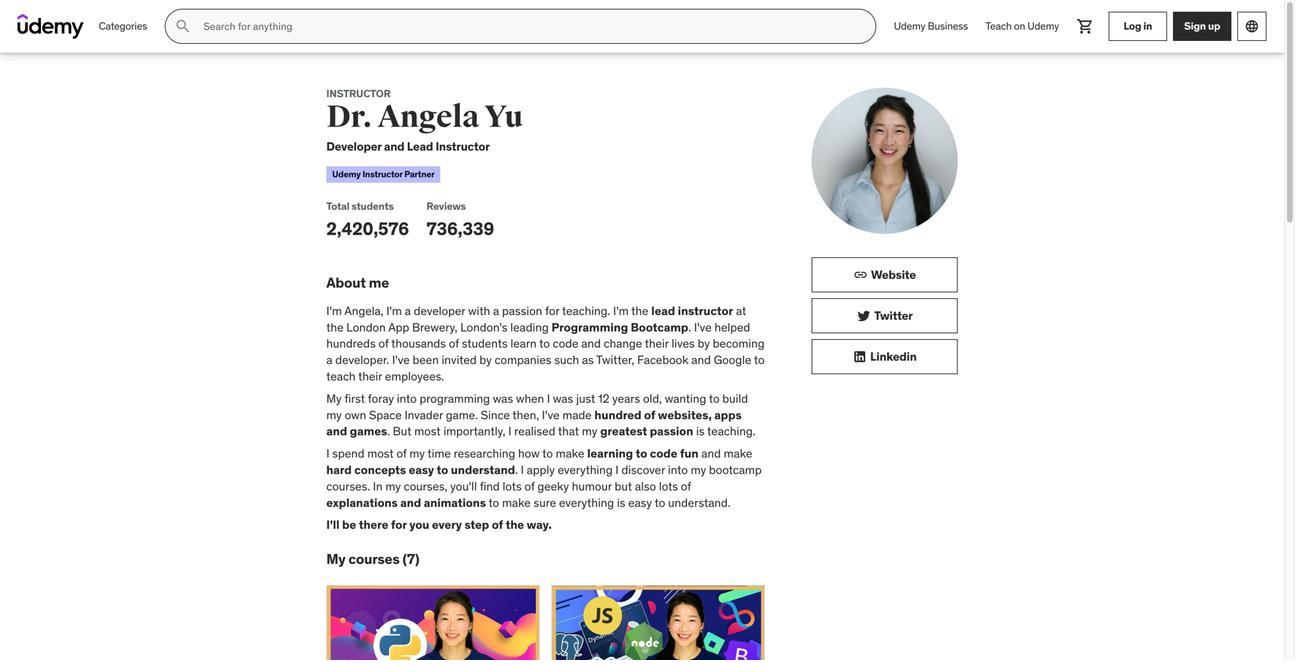 Task type: describe. For each thing, give the bounding box(es) containing it.
invader
[[405, 408, 443, 423]]

736,339
[[427, 218, 494, 240]]

udemy business
[[894, 20, 969, 33]]

my inside i spend most of my time researching how to make learning to code fun and make hard concepts easy to understand
[[410, 446, 425, 461]]

code inside . i've helped hundreds of thousands of students learn to code and change their lives by becoming a developer. i've been invited by companies such as twitter, facebook and google to teach their employees.
[[553, 336, 579, 351]]

i'm angela, i'm a developer with a passion for teaching. i'm the lead instructor
[[327, 303, 734, 318]]

my down made
[[582, 424, 598, 439]]

most for spend
[[368, 446, 394, 461]]

reviews 736,339
[[427, 200, 494, 240]]

of right step
[[492, 517, 503, 532]]

and down lives
[[692, 353, 711, 368]]

researching
[[454, 446, 516, 461]]

of up invited
[[449, 336, 459, 351]]

find
[[480, 479, 500, 494]]

made
[[563, 408, 592, 423]]

about
[[327, 274, 366, 291]]

greatest
[[601, 424, 648, 439]]

learn
[[511, 336, 537, 351]]

and inside hundred of websites, apps and games
[[327, 424, 347, 439]]

games
[[350, 424, 387, 439]]

hundred
[[595, 408, 642, 423]]

of inside hundred of websites, apps and games
[[644, 408, 656, 423]]

leading
[[511, 320, 549, 335]]

realised
[[515, 424, 556, 439]]

discover
[[622, 463, 665, 477]]

my right in
[[386, 479, 401, 494]]

just
[[576, 391, 596, 406]]

categories
[[99, 20, 147, 33]]

geeky
[[538, 479, 569, 494]]

the inside 'at the london app brewery, london's leading'
[[327, 320, 344, 335]]

spend
[[332, 446, 365, 461]]

choose a language image
[[1245, 19, 1260, 34]]

0 vertical spatial i've
[[694, 320, 712, 335]]

sign up link
[[1174, 12, 1232, 41]]

then,
[[513, 408, 539, 423]]

udemy image
[[18, 14, 84, 39]]

on
[[1015, 20, 1026, 33]]

partner
[[405, 169, 435, 180]]

teach on udemy link
[[977, 9, 1068, 44]]

linkedin
[[871, 349, 917, 364]]

a inside . i've helped hundreds of thousands of students learn to code and change their lives by becoming a developer. i've been invited by companies such as twitter, facebook and google to teach their employees.
[[327, 353, 333, 368]]

bootcamp
[[631, 320, 689, 335]]

i inside i spend most of my time researching how to make learning to code fun and make hard concepts easy to understand
[[327, 446, 330, 461]]

courses.
[[327, 479, 370, 494]]

0 vertical spatial by
[[698, 336, 710, 351]]

linkedin link
[[812, 339, 958, 374]]

. for i
[[515, 463, 518, 477]]

app
[[388, 320, 410, 335]]

lives
[[672, 336, 695, 351]]

1 was from the left
[[493, 391, 513, 406]]

. for but
[[387, 424, 390, 439]]

students inside . i've helped hundreds of thousands of students learn to code and change their lives by becoming a developer. i've been invited by companies such as twitter, facebook and google to teach their employees.
[[462, 336, 508, 351]]

log
[[1124, 19, 1142, 33]]

and inside . i apply everything i discover into my bootcamp courses. in my courses, you'll find lots of geeky humour but also lots of explanations and animations to make sure everything is easy to understand.
[[401, 495, 421, 510]]

sure
[[534, 495, 557, 510]]

my for my first foray into programming was when i was just 12 years old, wanting to build my own space invader game. since then, i've made
[[327, 391, 342, 406]]

up
[[1209, 19, 1221, 33]]

i up "but"
[[616, 463, 619, 477]]

hundreds
[[327, 336, 376, 351]]

1 vertical spatial teaching.
[[708, 424, 756, 439]]

0 vertical spatial instructor
[[327, 87, 391, 100]]

bootcamp
[[709, 463, 762, 477]]

udemy for udemy instructor partner
[[332, 169, 361, 180]]

thousands
[[391, 336, 446, 351]]

teach on udemy
[[986, 20, 1060, 33]]

humour
[[572, 479, 612, 494]]

1 vertical spatial instructor
[[436, 139, 490, 154]]

i'll
[[327, 517, 340, 532]]

developer
[[414, 303, 466, 318]]

12
[[598, 391, 610, 406]]

animations
[[424, 495, 486, 510]]

you'll
[[451, 479, 477, 494]]

1 lots from the left
[[503, 479, 522, 494]]

helped
[[715, 320, 751, 335]]

to up discover
[[636, 446, 648, 461]]

there
[[359, 517, 389, 532]]

programming
[[420, 391, 490, 406]]

becoming
[[713, 336, 765, 351]]

i down how on the bottom of the page
[[521, 463, 524, 477]]

twitter
[[875, 308, 913, 323]]

twitter link
[[812, 298, 958, 333]]

every
[[432, 517, 462, 532]]

yu
[[485, 98, 523, 136]]

own
[[345, 408, 366, 423]]

fun
[[680, 446, 699, 461]]

instructor dr. angela yu developer and lead instructor
[[327, 87, 523, 154]]

2 lots from the left
[[659, 479, 678, 494]]

. i've helped hundreds of thousands of students learn to code and change their lives by becoming a developer. i've been invited by companies such as twitter, facebook and google to teach their employees.
[[327, 320, 765, 384]]

to down find
[[489, 495, 500, 510]]

programming
[[552, 320, 628, 335]]

into inside 'my first foray into programming was when i was just 12 years old, wanting to build my own space invader game. since then, i've made'
[[397, 391, 417, 406]]

hard
[[327, 463, 352, 477]]

i inside 'my first foray into programming was when i was just 12 years old, wanting to build my own space invader game. since then, i've made'
[[547, 391, 550, 406]]

1 i'm from the left
[[327, 303, 342, 318]]

1 horizontal spatial for
[[545, 303, 560, 318]]

easy inside . i apply everything i discover into my bootcamp courses. in my courses, you'll find lots of geeky humour but also lots of explanations and animations to make sure everything is easy to understand.
[[629, 495, 652, 510]]

0 vertical spatial is
[[697, 424, 705, 439]]

small image for website
[[854, 268, 869, 282]]

and inside i spend most of my time researching how to make learning to code fun and make hard concepts easy to understand
[[702, 446, 721, 461]]

teach
[[986, 20, 1012, 33]]

courses,
[[404, 479, 448, 494]]

space
[[369, 408, 402, 423]]

concepts
[[355, 463, 406, 477]]

importantly,
[[444, 424, 506, 439]]

students inside total students 2,420,576
[[352, 200, 394, 213]]

0 vertical spatial teaching.
[[562, 303, 611, 318]]

2 i'm from the left
[[387, 303, 402, 318]]

total
[[327, 200, 350, 213]]

i'll be there for you every step of the way.
[[327, 517, 552, 532]]

log in link
[[1109, 12, 1168, 41]]

that
[[558, 424, 579, 439]]

london
[[347, 320, 386, 335]]

of down app
[[379, 336, 389, 351]]

of inside i spend most of my time researching how to make learning to code fun and make hard concepts easy to understand
[[397, 446, 407, 461]]



Task type: locate. For each thing, give the bounding box(es) containing it.
categories button
[[90, 9, 156, 44]]

1 vertical spatial the
[[327, 320, 344, 335]]

0 horizontal spatial students
[[352, 200, 394, 213]]

0 horizontal spatial is
[[617, 495, 626, 510]]

websites,
[[658, 408, 712, 423]]

1 vertical spatial my
[[327, 550, 346, 568]]

2 vertical spatial .
[[515, 463, 518, 477]]

0 horizontal spatial into
[[397, 391, 417, 406]]

time
[[428, 446, 451, 461]]

udemy instructor partner
[[332, 169, 435, 180]]

2 horizontal spatial a
[[493, 303, 499, 318]]

0 vertical spatial my
[[327, 391, 342, 406]]

way.
[[527, 517, 552, 532]]

first
[[345, 391, 365, 406]]

small image left linkedin
[[853, 350, 868, 364]]

most down invader
[[415, 424, 441, 439]]

0 vertical spatial .
[[689, 320, 692, 335]]

invited
[[442, 353, 477, 368]]

is down websites,
[[697, 424, 705, 439]]

code left 'fun'
[[650, 446, 678, 461]]

into down employees.
[[397, 391, 417, 406]]

i'm left angela,
[[327, 303, 342, 318]]

0 horizontal spatial udemy
[[332, 169, 361, 180]]

0 vertical spatial into
[[397, 391, 417, 406]]

my for my courses (7)
[[327, 550, 346, 568]]

udemy left business
[[894, 20, 926, 33]]

since
[[481, 408, 510, 423]]

1 horizontal spatial make
[[556, 446, 585, 461]]

hundred of websites, apps and games
[[327, 408, 742, 439]]

make inside . i apply everything i discover into my bootcamp courses. in my courses, you'll find lots of geeky humour but also lots of explanations and animations to make sure everything is easy to understand.
[[502, 495, 531, 510]]

how
[[518, 446, 540, 461]]

game.
[[446, 408, 478, 423]]

0 vertical spatial code
[[553, 336, 579, 351]]

1 vertical spatial code
[[650, 446, 678, 461]]

i spend most of my time researching how to make learning to code fun and make hard concepts easy to understand
[[327, 446, 753, 477]]

1 my from the top
[[327, 391, 342, 406]]

0 vertical spatial small image
[[854, 268, 869, 282]]

their down bootcamp
[[645, 336, 669, 351]]

and down courses,
[[401, 495, 421, 510]]

apply
[[527, 463, 555, 477]]

0 horizontal spatial easy
[[409, 463, 434, 477]]

is down "but"
[[617, 495, 626, 510]]

1 horizontal spatial easy
[[629, 495, 652, 510]]

the up the hundreds
[[327, 320, 344, 335]]

i right when
[[547, 391, 550, 406]]

2 horizontal spatial i'm
[[613, 303, 629, 318]]

1 vertical spatial everything
[[559, 495, 614, 510]]

1 horizontal spatial was
[[553, 391, 574, 406]]

i've up employees.
[[392, 353, 410, 368]]

apps
[[715, 408, 742, 423]]

small image inside website link
[[854, 268, 869, 282]]

with
[[468, 303, 491, 318]]

of
[[379, 336, 389, 351], [449, 336, 459, 351], [644, 408, 656, 423], [397, 446, 407, 461], [525, 479, 535, 494], [681, 479, 691, 494], [492, 517, 503, 532]]

at the london app brewery, london's leading
[[327, 303, 747, 335]]

1 horizontal spatial .
[[515, 463, 518, 477]]

. inside . i've helped hundreds of thousands of students learn to code and change their lives by becoming a developer. i've been invited by companies such as twitter, facebook and google to teach their employees.
[[689, 320, 692, 335]]

easy
[[409, 463, 434, 477], [629, 495, 652, 510]]

0 vertical spatial passion
[[502, 303, 543, 318]]

change
[[604, 336, 643, 351]]

to down also
[[655, 495, 666, 510]]

website
[[871, 267, 916, 282]]

udemy right on on the top of page
[[1028, 20, 1060, 33]]

make
[[556, 446, 585, 461], [724, 446, 753, 461], [502, 495, 531, 510]]

1 horizontal spatial passion
[[650, 424, 694, 439]]

programming bootcamp
[[552, 320, 689, 335]]

instructor
[[678, 303, 734, 318]]

by right lives
[[698, 336, 710, 351]]

2,420,576
[[327, 218, 409, 240]]

0 horizontal spatial was
[[493, 391, 513, 406]]

and down programming
[[582, 336, 601, 351]]

0 horizontal spatial for
[[391, 517, 407, 532]]

most up concepts in the left bottom of the page
[[368, 446, 394, 461]]

. i apply everything i discover into my bootcamp courses. in my courses, you'll find lots of geeky humour but also lots of explanations and animations to make sure everything is easy to understand.
[[327, 463, 762, 510]]

0 horizontal spatial make
[[502, 495, 531, 510]]

passion down websites,
[[650, 424, 694, 439]]

0 horizontal spatial code
[[553, 336, 579, 351]]

udemy for udemy business
[[894, 20, 926, 33]]

3 i'm from the left
[[613, 303, 629, 318]]

lots
[[503, 479, 522, 494], [659, 479, 678, 494]]

small image
[[854, 268, 869, 282], [853, 350, 868, 364]]

in
[[373, 479, 383, 494]]

was up made
[[553, 391, 574, 406]]

to down time
[[437, 463, 449, 477]]

of down 'old,'
[[644, 408, 656, 423]]

be
[[342, 517, 356, 532]]

1 horizontal spatial into
[[668, 463, 688, 477]]

facebook
[[638, 353, 689, 368]]

my inside 'my first foray into programming was when i was just 12 years old, wanting to build my own space invader game. since then, i've made'
[[327, 408, 342, 423]]

teaching. up programming
[[562, 303, 611, 318]]

make down . but most importantly, i realised that my greatest passion is teaching.
[[556, 446, 585, 461]]

0 vertical spatial everything
[[558, 463, 613, 477]]

my courses (7)
[[327, 550, 420, 568]]

me
[[369, 274, 389, 291]]

submit search image
[[174, 18, 192, 35]]

0 horizontal spatial teaching.
[[562, 303, 611, 318]]

instructor left partner on the top
[[363, 169, 403, 180]]

2 was from the left
[[553, 391, 574, 406]]

also
[[635, 479, 656, 494]]

sign
[[1185, 19, 1207, 33]]

2 vertical spatial i've
[[542, 408, 560, 423]]

0 vertical spatial the
[[632, 303, 649, 318]]

website link
[[812, 257, 958, 293]]

0 horizontal spatial the
[[327, 320, 344, 335]]

shopping cart with 0 items image
[[1077, 18, 1095, 35]]

lead
[[652, 303, 676, 318]]

of down apply
[[525, 479, 535, 494]]

dr. angela yu image
[[812, 88, 958, 234]]

0 horizontal spatial their
[[358, 369, 382, 384]]

learning
[[588, 446, 633, 461]]

and down own
[[327, 424, 347, 439]]

1 horizontal spatial students
[[462, 336, 508, 351]]

students
[[352, 200, 394, 213], [462, 336, 508, 351]]

1 vertical spatial .
[[387, 424, 390, 439]]

sign up
[[1185, 19, 1221, 33]]

2 horizontal spatial udemy
[[1028, 20, 1060, 33]]

my left own
[[327, 408, 342, 423]]

1 vertical spatial small image
[[853, 350, 868, 364]]

1 vertical spatial into
[[668, 463, 688, 477]]

1 horizontal spatial most
[[415, 424, 441, 439]]

and
[[384, 139, 405, 154], [582, 336, 601, 351], [692, 353, 711, 368], [327, 424, 347, 439], [702, 446, 721, 461], [401, 495, 421, 510]]

0 vertical spatial for
[[545, 303, 560, 318]]

into down 'fun'
[[668, 463, 688, 477]]

teaching. down apps
[[708, 424, 756, 439]]

to inside 'my first foray into programming was when i was just 12 years old, wanting to build my own space invader game. since then, i've made'
[[709, 391, 720, 406]]

business
[[928, 20, 969, 33]]

0 horizontal spatial i'm
[[327, 303, 342, 318]]

my left time
[[410, 446, 425, 461]]

make left sure on the left
[[502, 495, 531, 510]]

a up app
[[405, 303, 411, 318]]

was up since
[[493, 391, 513, 406]]

code up such
[[553, 336, 579, 351]]

a up teach on the bottom left of page
[[327, 353, 333, 368]]

0 vertical spatial students
[[352, 200, 394, 213]]

lead
[[407, 139, 433, 154]]

to up apply
[[543, 446, 553, 461]]

easy down also
[[629, 495, 652, 510]]

1 vertical spatial passion
[[650, 424, 694, 439]]

i've inside 'my first foray into programming was when i was just 12 years old, wanting to build my own space invader game. since then, i've made'
[[542, 408, 560, 423]]

their down developer.
[[358, 369, 382, 384]]

i down since
[[509, 424, 512, 439]]

small image
[[857, 309, 872, 323]]

lots right find
[[503, 479, 522, 494]]

1 vertical spatial is
[[617, 495, 626, 510]]

1 vertical spatial for
[[391, 517, 407, 532]]

1 vertical spatial easy
[[629, 495, 652, 510]]

1 horizontal spatial the
[[506, 517, 524, 532]]

i've up realised
[[542, 408, 560, 423]]

0 horizontal spatial .
[[387, 424, 390, 439]]

instructor right lead
[[436, 139, 490, 154]]

2 horizontal spatial the
[[632, 303, 649, 318]]

my
[[327, 391, 342, 406], [327, 550, 346, 568]]

1 horizontal spatial a
[[405, 303, 411, 318]]

of down but
[[397, 446, 407, 461]]

make up bootcamp
[[724, 446, 753, 461]]

and left lead
[[384, 139, 405, 154]]

and right 'fun'
[[702, 446, 721, 461]]

to down becoming
[[754, 353, 765, 368]]

my first foray into programming was when i was just 12 years old, wanting to build my own space invader game. since then, i've made
[[327, 391, 748, 423]]

Search for anything text field
[[201, 14, 859, 39]]

1 horizontal spatial teaching.
[[708, 424, 756, 439]]

everything down humour
[[559, 495, 614, 510]]

when
[[516, 391, 544, 406]]

most inside i spend most of my time researching how to make learning to code fun and make hard concepts easy to understand
[[368, 446, 394, 461]]

. inside . i apply everything i discover into my bootcamp courses. in my courses, you'll find lots of geeky humour but also lots of explanations and animations to make sure everything is easy to understand.
[[515, 463, 518, 477]]

foray
[[368, 391, 394, 406]]

students down london's
[[462, 336, 508, 351]]

1 vertical spatial most
[[368, 446, 394, 461]]

small image left website
[[854, 268, 869, 282]]

the left the lead
[[632, 303, 649, 318]]

the left the way. on the left bottom of page
[[506, 517, 524, 532]]

is inside . i apply everything i discover into my bootcamp courses. in my courses, you'll find lots of geeky humour but also lots of explanations and animations to make sure everything is easy to understand.
[[617, 495, 626, 510]]

small image for linkedin
[[853, 350, 868, 364]]

1 horizontal spatial is
[[697, 424, 705, 439]]

twitter,
[[597, 353, 635, 368]]

1 horizontal spatial i've
[[542, 408, 560, 423]]

1 horizontal spatial lots
[[659, 479, 678, 494]]

2 horizontal spatial .
[[689, 320, 692, 335]]

1 vertical spatial students
[[462, 336, 508, 351]]

i'm up app
[[387, 303, 402, 318]]

i up hard
[[327, 446, 330, 461]]

for left you at the bottom of the page
[[391, 517, 407, 532]]

students up 2,420,576
[[352, 200, 394, 213]]

. left but
[[387, 424, 390, 439]]

1 horizontal spatial their
[[645, 336, 669, 351]]

0 horizontal spatial lots
[[503, 479, 522, 494]]

0 horizontal spatial a
[[327, 353, 333, 368]]

the
[[632, 303, 649, 318], [327, 320, 344, 335], [506, 517, 524, 532]]

to left build
[[709, 391, 720, 406]]

by right invited
[[480, 353, 492, 368]]

1 horizontal spatial code
[[650, 446, 678, 461]]

0 vertical spatial most
[[415, 424, 441, 439]]

2 horizontal spatial i've
[[694, 320, 712, 335]]

. left apply
[[515, 463, 518, 477]]

of up understand.
[[681, 479, 691, 494]]

i've down instructor
[[694, 320, 712, 335]]

. up lives
[[689, 320, 692, 335]]

by
[[698, 336, 710, 351], [480, 353, 492, 368]]

for
[[545, 303, 560, 318], [391, 517, 407, 532]]

my down the i'll
[[327, 550, 346, 568]]

(7)
[[403, 550, 420, 568]]

courses
[[349, 550, 400, 568]]

0 horizontal spatial by
[[480, 353, 492, 368]]

old,
[[643, 391, 662, 406]]

reviews
[[427, 200, 466, 213]]

0 vertical spatial easy
[[409, 463, 434, 477]]

but
[[615, 479, 632, 494]]

easy inside i spend most of my time researching how to make learning to code fun and make hard concepts easy to understand
[[409, 463, 434, 477]]

passion up leading
[[502, 303, 543, 318]]

0 vertical spatial their
[[645, 336, 669, 351]]

you
[[410, 517, 430, 532]]

1 horizontal spatial i'm
[[387, 303, 402, 318]]

1 vertical spatial their
[[358, 369, 382, 384]]

log in
[[1124, 19, 1153, 33]]

2 vertical spatial the
[[506, 517, 524, 532]]

companies
[[495, 353, 552, 368]]

but
[[393, 424, 412, 439]]

instructor up developer
[[327, 87, 391, 100]]

such
[[555, 353, 579, 368]]

1 horizontal spatial by
[[698, 336, 710, 351]]

most for but
[[415, 424, 441, 439]]

1 horizontal spatial udemy
[[894, 20, 926, 33]]

build
[[723, 391, 748, 406]]

code inside i spend most of my time researching how to make learning to code fun and make hard concepts easy to understand
[[650, 446, 678, 461]]

and inside instructor dr. angela yu developer and lead instructor
[[384, 139, 405, 154]]

0 horizontal spatial passion
[[502, 303, 543, 318]]

2 horizontal spatial make
[[724, 446, 753, 461]]

to right learn
[[540, 336, 550, 351]]

years
[[613, 391, 641, 406]]

developer.
[[336, 353, 389, 368]]

for up leading
[[545, 303, 560, 318]]

. for i've
[[689, 320, 692, 335]]

everything
[[558, 463, 613, 477], [559, 495, 614, 510]]

0 horizontal spatial most
[[368, 446, 394, 461]]

2 my from the top
[[327, 550, 346, 568]]

2 vertical spatial instructor
[[363, 169, 403, 180]]

small image inside linkedin link
[[853, 350, 868, 364]]

everything up humour
[[558, 463, 613, 477]]

into inside . i apply everything i discover into my bootcamp courses. in my courses, you'll find lots of geeky humour but also lots of explanations and animations to make sure everything is easy to understand.
[[668, 463, 688, 477]]

1 vertical spatial i've
[[392, 353, 410, 368]]

london's
[[461, 320, 508, 335]]

a right with
[[493, 303, 499, 318]]

my left first
[[327, 391, 342, 406]]

was
[[493, 391, 513, 406], [553, 391, 574, 406]]

lots right also
[[659, 479, 678, 494]]

wanting
[[665, 391, 707, 406]]

easy up courses,
[[409, 463, 434, 477]]

1 vertical spatial by
[[480, 353, 492, 368]]

my down 'fun'
[[691, 463, 707, 477]]

0 horizontal spatial i've
[[392, 353, 410, 368]]

i'm up programming bootcamp
[[613, 303, 629, 318]]

my inside 'my first foray into programming was when i was just 12 years old, wanting to build my own space invader game. since then, i've made'
[[327, 391, 342, 406]]

brewery,
[[412, 320, 458, 335]]

udemy down developer
[[332, 169, 361, 180]]



Task type: vqa. For each thing, say whether or not it's contained in the screenshot.
more
no



